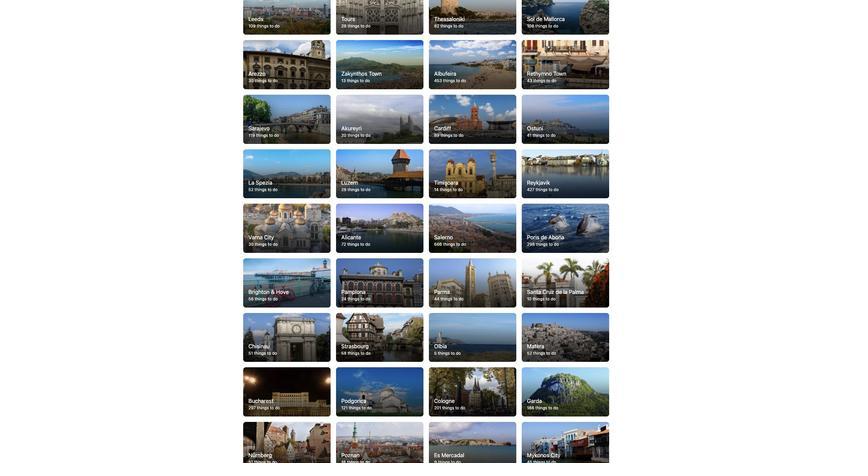Task type: describe. For each thing, give the bounding box(es) containing it.
salerno image
[[429, 204, 516, 253]]

do for timişoara
[[458, 188, 463, 193]]

mallorca
[[544, 16, 565, 22]]

salerno
[[434, 235, 453, 241]]

cruz
[[543, 289, 554, 295]]

things for cologne
[[442, 406, 454, 411]]

things inside varna city 30 things to do
[[255, 242, 267, 247]]

albufeira image
[[429, 40, 516, 89]]

453
[[434, 78, 442, 83]]

things inside the rethymno town 43 things to do
[[533, 78, 545, 83]]

do inside varna city 30 things to do
[[273, 242, 278, 247]]

things for chisinau
[[254, 351, 266, 357]]

to for cardiff
[[454, 133, 457, 138]]

garda 188 things to do
[[527, 399, 558, 411]]

do inside the rethymno town 43 things to do
[[551, 78, 556, 83]]

to for arezzo
[[268, 78, 272, 83]]

to for cologne
[[455, 406, 459, 411]]

ostuni 41 things to do
[[527, 125, 556, 138]]

spezia
[[256, 180, 272, 186]]

olbia 5 things to do
[[434, 344, 461, 357]]

5
[[434, 351, 437, 357]]

strasbourg
[[341, 344, 369, 350]]

santa
[[527, 289, 541, 295]]

chisinau image
[[243, 313, 330, 363]]

nürnberg
[[248, 453, 272, 459]]

things for cardiff
[[441, 133, 452, 138]]

parma
[[434, 289, 450, 295]]

to inside sol de mallorca 108 things to do
[[548, 24, 552, 29]]

to for thessaloniki
[[453, 24, 457, 29]]

do inside zakynthos town 13 things to do
[[365, 78, 370, 83]]

bucharest
[[248, 399, 273, 405]]

to for bucharest
[[270, 406, 274, 411]]

to for parma
[[454, 297, 458, 302]]

do inside poris de abona 298 things to do
[[554, 242, 559, 247]]

things for salerno
[[443, 242, 455, 247]]

43
[[527, 78, 532, 83]]

do for tours
[[366, 24, 371, 29]]

alicante 72 things to do
[[341, 235, 370, 247]]

things for podgorica
[[349, 406, 361, 411]]

10
[[527, 297, 532, 302]]

sarajevo 119 things to do
[[248, 125, 279, 138]]

la
[[248, 180, 254, 186]]

things for akureyri
[[348, 133, 359, 138]]

palma
[[569, 289, 584, 295]]

mýkonos
[[527, 453, 549, 459]]

parma 44 things to do
[[434, 289, 464, 302]]

timişoara
[[434, 180, 458, 186]]

52 inside 'matera 52 things to do'
[[527, 351, 532, 357]]

poris de abona image
[[522, 204, 609, 253]]

to for akureyri
[[361, 133, 364, 138]]

leeds
[[248, 16, 263, 22]]

zakynthos town image
[[336, 40, 423, 89]]

de inside santa cruz de la palma 10 things to do
[[556, 289, 562, 295]]

427
[[527, 188, 534, 193]]

poris de abona 298 things to do
[[527, 235, 564, 247]]

thessaloniki image
[[429, 0, 516, 35]]

es mercadal
[[434, 453, 464, 459]]

varna city image
[[243, 204, 330, 253]]

strasbourg image
[[336, 313, 423, 363]]

do for garda
[[553, 406, 558, 411]]

to for pamplona
[[361, 297, 364, 302]]

de for poris
[[541, 235, 547, 241]]

things inside santa cruz de la palma 10 things to do
[[533, 297, 545, 302]]

timişoara image
[[429, 150, 516, 199]]

rethymno
[[527, 71, 552, 77]]

do for cologne
[[460, 406, 465, 411]]

mýkonos city
[[527, 453, 560, 459]]

44
[[434, 297, 439, 302]]

leeds 109 things to do
[[248, 16, 280, 29]]

to inside the rethymno town 43 things to do
[[546, 78, 550, 83]]

121
[[341, 406, 348, 411]]

to inside santa cruz de la palma 10 things to do
[[546, 297, 550, 302]]

varna city 30 things to do
[[248, 235, 278, 247]]

alicante
[[341, 235, 361, 241]]

santa cruz de la palma image
[[522, 259, 609, 308]]

cardiff 89 things to do
[[434, 125, 464, 138]]

things for olbia
[[438, 351, 450, 357]]

tours 28 things to do
[[341, 16, 371, 29]]

do for parma
[[459, 297, 464, 302]]

30 inside arezzo 30 things to do
[[248, 78, 254, 83]]

cologne image
[[429, 368, 516, 417]]

luzern image
[[336, 150, 423, 199]]

brighton
[[248, 289, 269, 295]]

bucharest image
[[243, 368, 330, 417]]

town for rethymno town
[[553, 71, 566, 77]]

town for zakynthos town
[[369, 71, 382, 77]]

parma image
[[429, 259, 516, 308]]

to for timişoara
[[453, 188, 457, 193]]

to inside poris de abona 298 things to do
[[549, 242, 553, 247]]

things for thessaloniki
[[440, 24, 452, 29]]

things for tours
[[348, 24, 359, 29]]

matera
[[527, 344, 544, 350]]

poris
[[527, 235, 539, 241]]

things for bucharest
[[257, 406, 269, 411]]

56
[[248, 297, 254, 302]]

things for parma
[[441, 297, 453, 302]]

to for luzern
[[361, 188, 364, 193]]

garda image
[[522, 368, 609, 417]]

do for matera
[[551, 351, 556, 357]]

city for mýkonos
[[551, 453, 560, 459]]

do for reykjavik
[[554, 188, 559, 193]]

sarajevo image
[[243, 95, 330, 144]]

city for varna
[[264, 235, 274, 241]]

things inside zakynthos town 13 things to do
[[347, 78, 359, 83]]

nürnberg image
[[243, 423, 330, 464]]

albufeira 453 things to do
[[434, 71, 466, 83]]

13
[[341, 78, 346, 83]]

do inside santa cruz de la palma 10 things to do
[[551, 297, 556, 302]]

cologne
[[434, 399, 455, 405]]

108
[[527, 24, 534, 29]]

chisinau 51 things to do
[[248, 344, 277, 357]]

es mercadal link
[[429, 423, 516, 464]]

to for ostuni
[[546, 133, 550, 138]]

28 for luzern
[[341, 188, 346, 193]]

82
[[434, 24, 439, 29]]

do for bucharest
[[275, 406, 280, 411]]

es
[[434, 453, 440, 459]]

la
[[563, 289, 568, 295]]

201
[[434, 406, 441, 411]]

rethymno town 43 things to do
[[527, 71, 566, 83]]

ostuni
[[527, 125, 543, 132]]

matera image
[[522, 313, 609, 363]]

olbia image
[[429, 313, 516, 363]]

varna
[[248, 235, 263, 241]]

things for alicante
[[347, 242, 359, 247]]

do for chisinau
[[272, 351, 277, 357]]

to for olbia
[[451, 351, 455, 357]]



Task type: locate. For each thing, give the bounding box(es) containing it.
things inside garda 188 things to do
[[535, 406, 547, 411]]

89
[[434, 133, 439, 138]]

0 vertical spatial 30
[[248, 78, 254, 83]]

things down cologne
[[442, 406, 454, 411]]

things down parma
[[441, 297, 453, 302]]

&
[[271, 289, 275, 295]]

do inside garda 188 things to do
[[553, 406, 558, 411]]

things inside 'matera 52 things to do'
[[533, 351, 545, 357]]

to inside parma 44 things to do
[[454, 297, 458, 302]]

to inside tours 28 things to do
[[361, 24, 364, 29]]

things inside ostuni 41 things to do
[[533, 133, 545, 138]]

arezzo 30 things to do
[[248, 71, 278, 83]]

to inside alicante 72 things to do
[[360, 242, 364, 247]]

sarajevo
[[248, 125, 270, 132]]

to inside pamplona 24 things to do
[[361, 297, 364, 302]]

do inside sol de mallorca 108 things to do
[[553, 24, 558, 29]]

do inside leeds 109 things to do
[[275, 24, 280, 29]]

do inside brighton & hove 56 things to do
[[273, 297, 278, 302]]

bucharest 297 things to do
[[248, 399, 280, 411]]

do for luzern
[[366, 188, 371, 193]]

52
[[248, 188, 253, 193], [527, 351, 532, 357]]

30 down arezzo
[[248, 78, 254, 83]]

things inside poris de abona 298 things to do
[[536, 242, 548, 247]]

28 down tours
[[341, 24, 346, 29]]

chisinau
[[248, 344, 270, 350]]

poznan image
[[336, 423, 423, 464]]

to for tours
[[361, 24, 364, 29]]

do for olbia
[[456, 351, 461, 357]]

things inside strasbourg 58 things to do
[[348, 351, 360, 357]]

things down varna
[[255, 242, 267, 247]]

do for cardiff
[[459, 133, 464, 138]]

things inside brighton & hove 56 things to do
[[255, 297, 267, 302]]

reykjavik image
[[522, 150, 609, 199]]

hove
[[276, 289, 289, 295]]

1 vertical spatial 30
[[248, 242, 254, 247]]

to inside arezzo 30 things to do
[[268, 78, 272, 83]]

2 28 from the top
[[341, 188, 346, 193]]

things inside sarajevo 119 things to do
[[256, 133, 268, 138]]

brighton & hove image
[[243, 259, 330, 308]]

arezzo image
[[243, 40, 330, 89]]

things inside chisinau 51 things to do
[[254, 351, 266, 357]]

things down arezzo
[[255, 78, 267, 83]]

things inside the akureyri 20 things to do
[[348, 133, 359, 138]]

zakynthos town 13 things to do
[[341, 71, 382, 83]]

do inside sarajevo 119 things to do
[[274, 133, 279, 138]]

luzern
[[341, 180, 358, 186]]

things for strasbourg
[[348, 351, 360, 357]]

1 horizontal spatial 52
[[527, 351, 532, 357]]

to for salerno
[[456, 242, 460, 247]]

do for arezzo
[[273, 78, 278, 83]]

things for reykjavik
[[536, 188, 548, 193]]

things down the alicante
[[347, 242, 359, 247]]

podgorica
[[341, 399, 366, 405]]

brighton & hove 56 things to do
[[248, 289, 289, 302]]

la spezia 52 things to do
[[248, 180, 278, 193]]

city right varna
[[264, 235, 274, 241]]

abona
[[548, 235, 564, 241]]

to for alicante
[[360, 242, 364, 247]]

2 30 from the top
[[248, 242, 254, 247]]

do inside timişoara 14 things to do
[[458, 188, 463, 193]]

things down garda at right
[[535, 406, 547, 411]]

things for albufeira
[[443, 78, 455, 83]]

52 down matera
[[527, 351, 532, 357]]

to inside "cologne 201 things to do"
[[455, 406, 459, 411]]

188
[[527, 406, 534, 411]]

things down strasbourg
[[348, 351, 360, 357]]

to inside zakynthos town 13 things to do
[[360, 78, 364, 83]]

51
[[248, 351, 253, 357]]

do inside "cologne 201 things to do"
[[460, 406, 465, 411]]

de for sol
[[536, 16, 542, 22]]

tours image
[[336, 0, 423, 35]]

do inside pamplona 24 things to do
[[366, 297, 371, 302]]

town right rethymno
[[553, 71, 566, 77]]

0 horizontal spatial 52
[[248, 188, 253, 193]]

things right 298
[[536, 242, 548, 247]]

things for garda
[[535, 406, 547, 411]]

things down ostuni
[[533, 133, 545, 138]]

de
[[536, 16, 542, 22], [541, 235, 547, 241], [556, 289, 562, 295]]

do inside ostuni 41 things to do
[[551, 133, 556, 138]]

things down reykjavik
[[536, 188, 548, 193]]

pamplona
[[341, 289, 366, 295]]

town inside zakynthos town 13 things to do
[[369, 71, 382, 77]]

luzern 28 things to do
[[341, 180, 371, 193]]

things inside albufeira 453 things to do
[[443, 78, 455, 83]]

298
[[527, 242, 535, 247]]

0 vertical spatial de
[[536, 16, 542, 22]]

72
[[341, 242, 346, 247]]

podgorica image
[[336, 368, 423, 417]]

sol de mallorca image
[[522, 0, 609, 35]]

reykjavik
[[527, 180, 550, 186]]

albufeira
[[434, 71, 456, 77]]

things inside salerno 666 things to do
[[443, 242, 455, 247]]

to inside brighton & hove 56 things to do
[[268, 297, 272, 302]]

leeds image
[[243, 0, 330, 35]]

to inside ostuni 41 things to do
[[546, 133, 550, 138]]

salerno 666 things to do
[[434, 235, 466, 247]]

olbia
[[434, 344, 447, 350]]

2 vertical spatial de
[[556, 289, 562, 295]]

30 inside varna city 30 things to do
[[248, 242, 254, 247]]

to inside olbia 5 things to do
[[451, 351, 455, 357]]

to inside salerno 666 things to do
[[456, 242, 460, 247]]

things
[[257, 24, 269, 29], [348, 24, 359, 29], [440, 24, 452, 29], [535, 24, 547, 29], [255, 78, 267, 83], [347, 78, 359, 83], [443, 78, 455, 83], [533, 78, 545, 83], [256, 133, 268, 138], [348, 133, 359, 138], [441, 133, 452, 138], [533, 133, 545, 138], [255, 188, 267, 193], [348, 188, 359, 193], [440, 188, 452, 193], [536, 188, 548, 193], [255, 242, 267, 247], [347, 242, 359, 247], [443, 242, 455, 247], [536, 242, 548, 247], [255, 297, 267, 302], [348, 297, 359, 302], [441, 297, 453, 302], [533, 297, 545, 302], [254, 351, 266, 357], [348, 351, 360, 357], [438, 351, 450, 357], [533, 351, 545, 357], [257, 406, 269, 411], [349, 406, 361, 411], [442, 406, 454, 411], [535, 406, 547, 411]]

do inside parma 44 things to do
[[459, 297, 464, 302]]

mýkonos city image
[[522, 423, 609, 464]]

to for sarajevo
[[269, 133, 273, 138]]

things inside cardiff 89 things to do
[[441, 133, 452, 138]]

to inside the akureyri 20 things to do
[[361, 133, 364, 138]]

1 horizontal spatial town
[[553, 71, 566, 77]]

1 vertical spatial de
[[541, 235, 547, 241]]

town inside the rethymno town 43 things to do
[[553, 71, 566, 77]]

cardiff image
[[429, 95, 516, 144]]

things for luzern
[[348, 188, 359, 193]]

30 down varna
[[248, 242, 254, 247]]

akureyri image
[[336, 95, 423, 144]]

things down zakynthos
[[347, 78, 359, 83]]

do
[[275, 24, 280, 29], [366, 24, 371, 29], [458, 24, 463, 29], [553, 24, 558, 29], [273, 78, 278, 83], [365, 78, 370, 83], [461, 78, 466, 83], [551, 78, 556, 83], [274, 133, 279, 138], [366, 133, 371, 138], [459, 133, 464, 138], [551, 133, 556, 138], [273, 188, 278, 193], [366, 188, 371, 193], [458, 188, 463, 193], [554, 188, 559, 193], [273, 242, 278, 247], [365, 242, 370, 247], [461, 242, 466, 247], [554, 242, 559, 247], [273, 297, 278, 302], [366, 297, 371, 302], [459, 297, 464, 302], [551, 297, 556, 302], [272, 351, 277, 357], [366, 351, 371, 357], [456, 351, 461, 357], [551, 351, 556, 357], [275, 406, 280, 411], [367, 406, 372, 411], [460, 406, 465, 411], [553, 406, 558, 411]]

do inside alicante 72 things to do
[[365, 242, 370, 247]]

things right 108
[[535, 24, 547, 29]]

things inside "cologne 201 things to do"
[[442, 406, 454, 411]]

ostuni image
[[522, 95, 609, 144]]

things down 'spezia'
[[255, 188, 267, 193]]

to inside chisinau 51 things to do
[[267, 351, 271, 357]]

do for akureyri
[[366, 133, 371, 138]]

things down luzern
[[348, 188, 359, 193]]

cologne 201 things to do
[[434, 399, 465, 411]]

do inside thessaloniki 82 things to do
[[458, 24, 463, 29]]

things down albufeira
[[443, 78, 455, 83]]

podgorica 121 things to do
[[341, 399, 372, 411]]

do inside the akureyri 20 things to do
[[366, 133, 371, 138]]

to inside cardiff 89 things to do
[[454, 133, 457, 138]]

1 town from the left
[[369, 71, 382, 77]]

1 30 from the top
[[248, 78, 254, 83]]

things for pamplona
[[348, 297, 359, 302]]

city right the mýkonos
[[551, 453, 560, 459]]

52 inside la spezia 52 things to do
[[248, 188, 253, 193]]

city inside varna city 30 things to do
[[264, 235, 274, 241]]

zakynthos
[[341, 71, 367, 77]]

mercadal
[[442, 453, 464, 459]]

do inside albufeira 453 things to do
[[461, 78, 466, 83]]

things down the cardiff
[[441, 133, 452, 138]]

1 vertical spatial city
[[551, 453, 560, 459]]

garda
[[527, 399, 542, 405]]

do for thessaloniki
[[458, 24, 463, 29]]

things down podgorica
[[349, 406, 361, 411]]

akureyri 20 things to do
[[341, 125, 371, 138]]

0 vertical spatial 52
[[248, 188, 253, 193]]

1 vertical spatial 52
[[527, 351, 532, 357]]

109
[[248, 24, 256, 29]]

0 horizontal spatial town
[[369, 71, 382, 77]]

things down thessaloniki
[[440, 24, 452, 29]]

pamplona 24 things to do
[[341, 289, 371, 302]]

things down 'timişoara'
[[440, 188, 452, 193]]

santa cruz de la palma 10 things to do
[[527, 289, 584, 302]]

poznan link
[[336, 423, 423, 464]]

things inside alicante 72 things to do
[[347, 242, 359, 247]]

things down bucharest
[[257, 406, 269, 411]]

do for albufeira
[[461, 78, 466, 83]]

things inside podgorica 121 things to do
[[349, 406, 361, 411]]

to inside albufeira 453 things to do
[[456, 78, 460, 83]]

666
[[434, 242, 442, 247]]

things down leeds
[[257, 24, 269, 29]]

to inside thessaloniki 82 things to do
[[453, 24, 457, 29]]

things for matera
[[533, 351, 545, 357]]

akureyri
[[341, 125, 362, 132]]

do inside arezzo 30 things to do
[[273, 78, 278, 83]]

things down the olbia
[[438, 351, 450, 357]]

to inside garda 188 things to do
[[548, 406, 552, 411]]

sol de mallorca 108 things to do
[[527, 16, 565, 29]]

to for garda
[[548, 406, 552, 411]]

pamplona image
[[336, 259, 423, 308]]

do inside reykjavik 427 things to do
[[554, 188, 559, 193]]

0 vertical spatial 28
[[341, 24, 346, 29]]

things down tours
[[348, 24, 359, 29]]

20
[[341, 133, 346, 138]]

to inside 'matera 52 things to do'
[[546, 351, 550, 357]]

thessaloniki 82 things to do
[[434, 16, 465, 29]]

do inside luzern 28 things to do
[[366, 188, 371, 193]]

things down chisinau
[[254, 351, 266, 357]]

la spezia image
[[243, 150, 330, 199]]

things down rethymno
[[533, 78, 545, 83]]

to inside leeds 109 things to do
[[270, 24, 274, 29]]

do inside cardiff 89 things to do
[[459, 133, 464, 138]]

to
[[270, 24, 274, 29], [361, 24, 364, 29], [453, 24, 457, 29], [548, 24, 552, 29], [268, 78, 272, 83], [360, 78, 364, 83], [456, 78, 460, 83], [546, 78, 550, 83], [269, 133, 273, 138], [361, 133, 364, 138], [454, 133, 457, 138], [546, 133, 550, 138], [268, 188, 272, 193], [361, 188, 364, 193], [453, 188, 457, 193], [549, 188, 553, 193], [268, 242, 272, 247], [360, 242, 364, 247], [456, 242, 460, 247], [549, 242, 553, 247], [268, 297, 272, 302], [361, 297, 364, 302], [454, 297, 458, 302], [546, 297, 550, 302], [267, 351, 271, 357], [361, 351, 365, 357], [451, 351, 455, 357], [546, 351, 550, 357], [270, 406, 274, 411], [362, 406, 366, 411], [455, 406, 459, 411], [548, 406, 552, 411]]

do for sarajevo
[[274, 133, 279, 138]]

14
[[434, 188, 439, 193]]

poznan
[[341, 453, 360, 459]]

to for albufeira
[[456, 78, 460, 83]]

to for chisinau
[[267, 351, 271, 357]]

tours
[[341, 16, 355, 22]]

to inside timişoara 14 things to do
[[453, 188, 457, 193]]

things down the sarajevo
[[256, 133, 268, 138]]

things inside reykjavik 427 things to do
[[536, 188, 548, 193]]

things inside timişoara 14 things to do
[[440, 188, 452, 193]]

2 town from the left
[[553, 71, 566, 77]]

things down salerno
[[443, 242, 455, 247]]

things for arezzo
[[255, 78, 267, 83]]

de left la
[[556, 289, 562, 295]]

do inside 'matera 52 things to do'
[[551, 351, 556, 357]]

de right sol
[[536, 16, 542, 22]]

do for alicante
[[365, 242, 370, 247]]

things inside la spezia 52 things to do
[[255, 188, 267, 193]]

nürnberg link
[[243, 423, 330, 464]]

do for pamplona
[[366, 297, 371, 302]]

do for ostuni
[[551, 133, 556, 138]]

1 vertical spatial 28
[[341, 188, 346, 193]]

do for leeds
[[275, 24, 280, 29]]

things down brighton
[[255, 297, 267, 302]]

0 vertical spatial city
[[264, 235, 274, 241]]

things for sarajevo
[[256, 133, 268, 138]]

to inside luzern 28 things to do
[[361, 188, 364, 193]]

to for podgorica
[[362, 406, 366, 411]]

things inside pamplona 24 things to do
[[348, 297, 359, 302]]

do inside salerno 666 things to do
[[461, 242, 466, 247]]

things for ostuni
[[533, 133, 545, 138]]

297
[[248, 406, 256, 411]]

timişoara 14 things to do
[[434, 180, 463, 193]]

do inside chisinau 51 things to do
[[272, 351, 277, 357]]

to inside la spezia 52 things to do
[[268, 188, 272, 193]]

do inside olbia 5 things to do
[[456, 351, 461, 357]]

things inside luzern 28 things to do
[[348, 188, 359, 193]]

28 down luzern
[[341, 188, 346, 193]]

de right poris
[[541, 235, 547, 241]]

things inside arezzo 30 things to do
[[255, 78, 267, 83]]

things inside bucharest 297 things to do
[[257, 406, 269, 411]]

do for strasbourg
[[366, 351, 371, 357]]

do for podgorica
[[367, 406, 372, 411]]

things down akureyri
[[348, 133, 359, 138]]

41
[[527, 133, 532, 138]]

things down santa
[[533, 297, 545, 302]]

to inside strasbourg 58 things to do
[[361, 351, 365, 357]]

to for leeds
[[270, 24, 274, 29]]

to for reykjavik
[[549, 188, 553, 193]]

strasbourg 58 things to do
[[341, 344, 371, 357]]

to inside sarajevo 119 things to do
[[269, 133, 273, 138]]

things down pamplona
[[348, 297, 359, 302]]

mýkonos city link
[[522, 423, 609, 464]]

to inside varna city 30 things to do
[[268, 242, 272, 247]]

alicante image
[[336, 204, 423, 253]]

town right zakynthos
[[369, 71, 382, 77]]

to for matera
[[546, 351, 550, 357]]

arezzo
[[248, 71, 266, 77]]

reykjavik 427 things to do
[[527, 180, 559, 193]]

do inside la spezia 52 things to do
[[273, 188, 278, 193]]

things inside olbia 5 things to do
[[438, 351, 450, 357]]

do for salerno
[[461, 242, 466, 247]]

1 28 from the top
[[341, 24, 346, 29]]

1 horizontal spatial city
[[551, 453, 560, 459]]

to inside podgorica 121 things to do
[[362, 406, 366, 411]]

rethymno town image
[[522, 40, 609, 89]]

28 inside luzern 28 things to do
[[341, 188, 346, 193]]

things inside sol de mallorca 108 things to do
[[535, 24, 547, 29]]

matera 52 things to do
[[527, 344, 556, 357]]

things down matera
[[533, 351, 545, 357]]

things inside parma 44 things to do
[[441, 297, 453, 302]]

24
[[341, 297, 346, 302]]

to for strasbourg
[[361, 351, 365, 357]]

52 down la
[[248, 188, 253, 193]]

58
[[341, 351, 346, 357]]

28 for tours
[[341, 24, 346, 29]]

things for leeds
[[257, 24, 269, 29]]

es mercadal image
[[429, 423, 516, 464]]

0 horizontal spatial city
[[264, 235, 274, 241]]

do inside bucharest 297 things to do
[[275, 406, 280, 411]]

to inside reykjavik 427 things to do
[[549, 188, 553, 193]]

cardiff
[[434, 125, 451, 132]]

things for timişoara
[[440, 188, 452, 193]]

sol
[[527, 16, 535, 22]]

things inside leeds 109 things to do
[[257, 24, 269, 29]]

de inside poris de abona 298 things to do
[[541, 235, 547, 241]]

town
[[369, 71, 382, 77], [553, 71, 566, 77]]

do inside tours 28 things to do
[[366, 24, 371, 29]]

do inside strasbourg 58 things to do
[[366, 351, 371, 357]]



Task type: vqa. For each thing, say whether or not it's contained in the screenshot.


